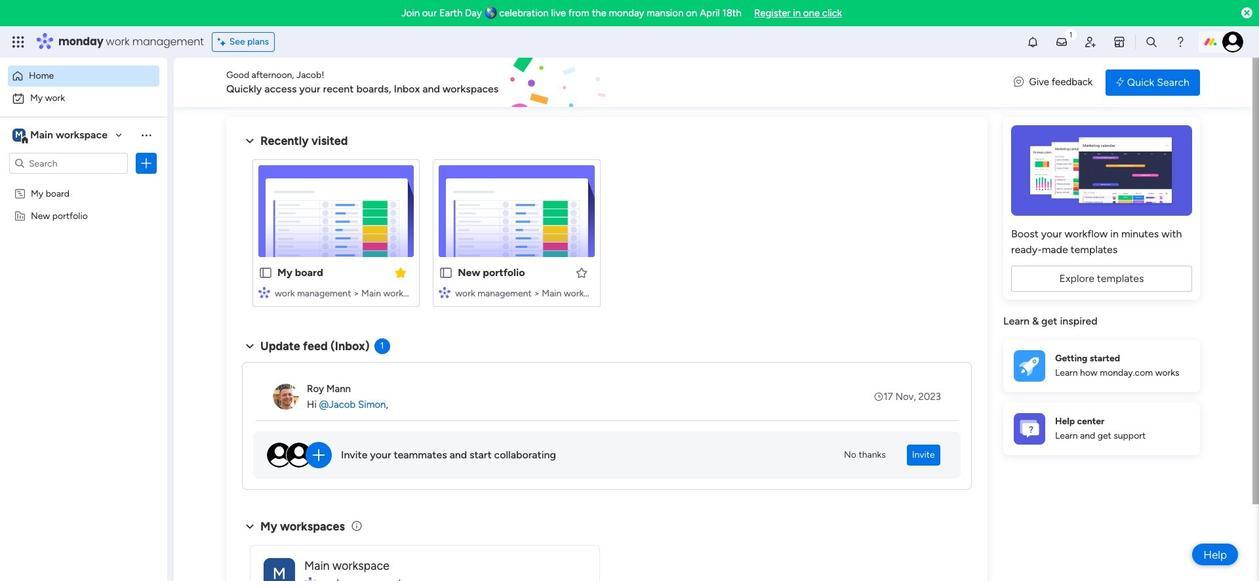 Task type: vqa. For each thing, say whether or not it's contained in the screenshot.
ADD TO FAVORITES image
yes



Task type: locate. For each thing, give the bounding box(es) containing it.
Search in workspace field
[[28, 156, 110, 171]]

0 vertical spatial option
[[8, 66, 159, 87]]

option
[[8, 66, 159, 87], [8, 88, 159, 109], [0, 181, 167, 184]]

workspace image
[[12, 128, 26, 142], [264, 558, 295, 581]]

options image
[[140, 157, 153, 170]]

v2 user feedback image
[[1015, 75, 1024, 90]]

select product image
[[12, 35, 25, 49]]

list box
[[0, 179, 167, 404]]

public board image
[[259, 266, 273, 280]]

close update feed (inbox) image
[[242, 339, 258, 354]]

invite members image
[[1085, 35, 1098, 49]]

public board image
[[439, 266, 454, 280]]

getting started element
[[1004, 340, 1201, 392]]

1 image
[[1066, 27, 1077, 42]]

0 horizontal spatial workspace image
[[12, 128, 26, 142]]

0 vertical spatial workspace image
[[12, 128, 26, 142]]

2 vertical spatial option
[[0, 181, 167, 184]]

1 vertical spatial workspace image
[[264, 558, 295, 581]]

workspace options image
[[140, 128, 153, 142]]

see plans image
[[218, 35, 229, 49]]

add to favorites image
[[575, 266, 588, 279]]

1 horizontal spatial workspace image
[[264, 558, 295, 581]]

help center element
[[1004, 403, 1201, 455]]

remove from favorites image
[[395, 266, 408, 279]]

v2 bolt switch image
[[1117, 75, 1125, 90]]

monday marketplace image
[[1114, 35, 1127, 49]]

update feed image
[[1056, 35, 1069, 49]]



Task type: describe. For each thing, give the bounding box(es) containing it.
close recently visited image
[[242, 133, 258, 149]]

help image
[[1175, 35, 1188, 49]]

jacob simon image
[[1223, 31, 1244, 52]]

notifications image
[[1027, 35, 1040, 49]]

search everything image
[[1146, 35, 1159, 49]]

close my workspaces image
[[242, 519, 258, 535]]

1 vertical spatial option
[[8, 88, 159, 109]]

1 element
[[374, 339, 390, 354]]

templates image image
[[1016, 125, 1189, 216]]

workspace selection element
[[12, 127, 110, 144]]

roy mann image
[[273, 384, 299, 410]]

quick search results list box
[[242, 149, 972, 323]]



